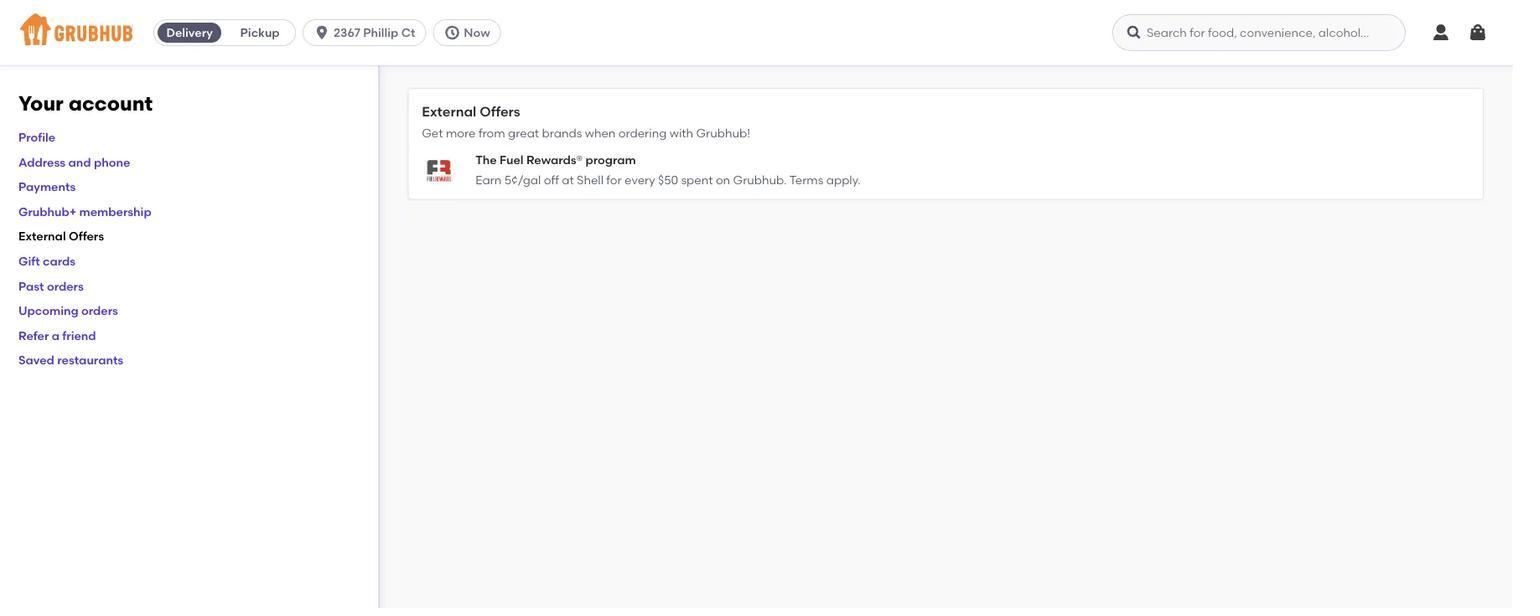 Task type: vqa. For each thing, say whether or not it's contained in the screenshot.
referrals
no



Task type: describe. For each thing, give the bounding box(es) containing it.
refer
[[18, 329, 49, 343]]

$50
[[658, 173, 678, 188]]

cards
[[43, 254, 76, 268]]

shell
[[577, 173, 604, 188]]

past orders
[[18, 279, 84, 293]]

upcoming
[[18, 304, 79, 318]]

on
[[716, 173, 730, 188]]

brands
[[542, 126, 582, 140]]

the fuel rewards® program earn 5¢/gal off at shell for every $50 spent on grubhub. terms apply.
[[476, 153, 861, 188]]

grubhub+ membership
[[18, 205, 151, 219]]

2367
[[334, 26, 360, 40]]

fuel
[[500, 153, 524, 167]]

grubhub+
[[18, 205, 76, 219]]

your
[[18, 91, 64, 116]]

restaurants
[[57, 353, 123, 368]]

grubhub.
[[733, 173, 787, 188]]

delivery button
[[154, 19, 225, 46]]

spent
[[681, 173, 713, 188]]

Search for food, convenience, alcohol... search field
[[1113, 14, 1406, 51]]

membership
[[79, 205, 151, 219]]

grubhub+ membership link
[[18, 205, 151, 219]]

now
[[464, 26, 490, 40]]

offers for external offers
[[69, 229, 104, 244]]

profile
[[18, 130, 55, 144]]

refer a friend link
[[18, 329, 96, 343]]

profile link
[[18, 130, 55, 144]]

pickup button
[[225, 19, 295, 46]]

get
[[422, 126, 443, 140]]

refer a friend
[[18, 329, 96, 343]]

external offers
[[18, 229, 104, 244]]

past orders link
[[18, 279, 84, 293]]

when
[[585, 126, 616, 140]]

great
[[508, 126, 539, 140]]

address and phone
[[18, 155, 130, 169]]

orders for upcoming orders
[[81, 304, 118, 318]]

gift cards
[[18, 254, 76, 268]]

main navigation navigation
[[0, 0, 1513, 65]]

payments
[[18, 180, 76, 194]]



Task type: locate. For each thing, give the bounding box(es) containing it.
address
[[18, 155, 66, 169]]

external up gift cards link
[[18, 229, 66, 244]]

account
[[68, 91, 153, 116]]

orders up friend
[[81, 304, 118, 318]]

0 horizontal spatial offers
[[69, 229, 104, 244]]

the fuel rewards® program partnership image image
[[422, 154, 455, 187]]

2367 phillip ct
[[334, 26, 415, 40]]

0 vertical spatial orders
[[47, 279, 84, 293]]

1 vertical spatial offers
[[69, 229, 104, 244]]

delivery
[[166, 26, 213, 40]]

pickup
[[240, 26, 280, 40]]

offers for external offers get more from great brands when ordering with grubhub!
[[480, 104, 520, 120]]

upcoming orders
[[18, 304, 118, 318]]

orders up upcoming orders link
[[47, 279, 84, 293]]

and
[[68, 155, 91, 169]]

svg image
[[1468, 23, 1488, 43]]

offers inside external offers get more from great brands when ordering with grubhub!
[[480, 104, 520, 120]]

offers up from
[[480, 104, 520, 120]]

external for external offers get more from great brands when ordering with grubhub!
[[422, 104, 476, 120]]

0 vertical spatial external
[[422, 104, 476, 120]]

now button
[[433, 19, 508, 46]]

1 vertical spatial external
[[18, 229, 66, 244]]

ordering
[[618, 126, 667, 140]]

external inside external offers get more from great brands when ordering with grubhub!
[[422, 104, 476, 120]]

grubhub!
[[696, 126, 750, 140]]

upcoming orders link
[[18, 304, 118, 318]]

apply.
[[826, 173, 861, 188]]

0 horizontal spatial external
[[18, 229, 66, 244]]

your account
[[18, 91, 153, 116]]

terms
[[790, 173, 824, 188]]

every
[[625, 173, 655, 188]]

ct
[[401, 26, 415, 40]]

rewards®
[[526, 153, 583, 167]]

earn
[[476, 173, 502, 188]]

external up more
[[422, 104, 476, 120]]

more
[[446, 126, 476, 140]]

the
[[476, 153, 497, 167]]

svg image inside now button
[[444, 24, 461, 41]]

saved restaurants link
[[18, 353, 123, 368]]

orders for past orders
[[47, 279, 84, 293]]

address and phone link
[[18, 155, 130, 169]]

gift cards link
[[18, 254, 76, 268]]

external offers get more from great brands when ordering with grubhub!
[[422, 104, 750, 140]]

1 vertical spatial orders
[[81, 304, 118, 318]]

orders
[[47, 279, 84, 293], [81, 304, 118, 318]]

for
[[606, 173, 622, 188]]

friend
[[62, 329, 96, 343]]

at
[[562, 173, 574, 188]]

a
[[52, 329, 60, 343]]

external offers link
[[18, 229, 104, 244]]

saved restaurants
[[18, 353, 123, 368]]

1 horizontal spatial external
[[422, 104, 476, 120]]

svg image inside 2367 phillip ct button
[[314, 24, 330, 41]]

gift
[[18, 254, 40, 268]]

offers down grubhub+ membership "link"
[[69, 229, 104, 244]]

svg image
[[1431, 23, 1451, 43], [314, 24, 330, 41], [444, 24, 461, 41], [1126, 24, 1143, 41]]

5¢/gal
[[504, 173, 541, 188]]

off
[[544, 173, 559, 188]]

payments link
[[18, 180, 76, 194]]

phillip
[[363, 26, 398, 40]]

phone
[[94, 155, 130, 169]]

saved
[[18, 353, 54, 368]]

offers
[[480, 104, 520, 120], [69, 229, 104, 244]]

external for external offers
[[18, 229, 66, 244]]

with
[[670, 126, 693, 140]]

0 vertical spatial offers
[[480, 104, 520, 120]]

external
[[422, 104, 476, 120], [18, 229, 66, 244]]

2367 phillip ct button
[[303, 19, 433, 46]]

past
[[18, 279, 44, 293]]

from
[[479, 126, 505, 140]]

1 horizontal spatial offers
[[480, 104, 520, 120]]

program
[[586, 153, 636, 167]]



